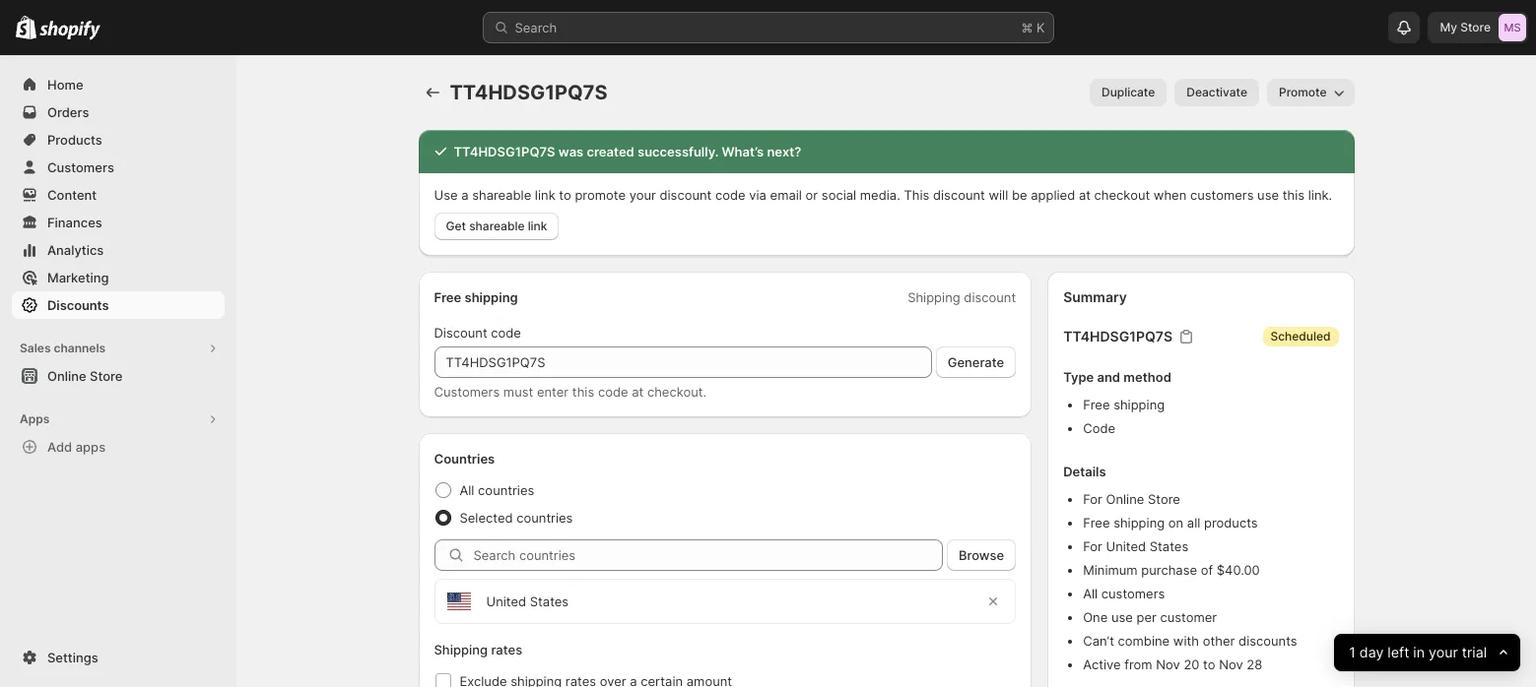 Task type: vqa. For each thing, say whether or not it's contained in the screenshot.
second list from the left
no



Task type: describe. For each thing, give the bounding box(es) containing it.
your inside dropdown button
[[1429, 644, 1458, 662]]

deactivate button
[[1175, 79, 1259, 106]]

28
[[1247, 657, 1262, 673]]

1 vertical spatial code
[[491, 325, 521, 341]]

0 horizontal spatial states
[[530, 594, 569, 610]]

analytics link
[[12, 236, 225, 264]]

customers inside for online store free shipping on all products for united states minimum purchase of $40.00 all customers one use per customer can't combine with other discounts active from nov 20 to nov 28
[[1101, 586, 1165, 602]]

method
[[1124, 370, 1171, 385]]

free for free shipping
[[434, 290, 461, 305]]

rates
[[491, 642, 522, 658]]

0 horizontal spatial shopify image
[[16, 16, 37, 39]]

be
[[1012, 187, 1027, 203]]

shareable inside button
[[469, 219, 525, 234]]

in
[[1413, 644, 1425, 662]]

⌘
[[1021, 20, 1033, 35]]

link inside button
[[528, 219, 547, 234]]

1 horizontal spatial use
[[1257, 187, 1279, 203]]

duplicate link
[[1090, 79, 1167, 106]]

2 for from the top
[[1083, 539, 1102, 555]]

deactivate
[[1187, 85, 1247, 100]]

shipping for free shipping code
[[1114, 397, 1165, 413]]

next?
[[767, 144, 801, 160]]

1 vertical spatial tt4hdsg1pq7s
[[454, 144, 555, 160]]

customers must enter this code at checkout.
[[434, 384, 707, 400]]

discount up generate button
[[964, 290, 1016, 305]]

shipping for shipping rates
[[434, 642, 488, 658]]

customer
[[1160, 610, 1217, 626]]

⌘ k
[[1021, 20, 1045, 35]]

free inside for online store free shipping on all products for united states minimum purchase of $40.00 all customers one use per customer can't combine with other discounts active from nov 20 to nov 28
[[1083, 515, 1110, 531]]

type and method
[[1063, 370, 1171, 385]]

online store button
[[0, 363, 236, 390]]

search
[[515, 20, 557, 35]]

2 vertical spatial code
[[598, 384, 628, 400]]

sales
[[20, 341, 51, 356]]

apps
[[76, 439, 106, 455]]

discount down successfully. in the left top of the page
[[660, 187, 712, 203]]

store for online store
[[90, 369, 123, 384]]

discount
[[434, 325, 487, 341]]

one
[[1083, 610, 1108, 626]]

marketing link
[[12, 264, 225, 292]]

content
[[47, 187, 97, 203]]

1 vertical spatial this
[[572, 384, 594, 400]]

products
[[47, 132, 102, 148]]

what's
[[722, 144, 764, 160]]

0 vertical spatial all
[[460, 483, 474, 499]]

apps
[[20, 412, 50, 427]]

k
[[1037, 20, 1045, 35]]

settings
[[47, 650, 98, 666]]

united states
[[486, 594, 569, 610]]

for online store free shipping on all products for united states minimum purchase of $40.00 all customers one use per customer can't combine with other discounts active from nov 20 to nov 28
[[1083, 492, 1297, 673]]

customers for customers must enter this code at checkout.
[[434, 384, 500, 400]]

summary
[[1063, 289, 1127, 305]]

states inside for online store free shipping on all products for united states minimum purchase of $40.00 all customers one use per customer can't combine with other discounts active from nov 20 to nov 28
[[1150, 539, 1189, 555]]

analytics
[[47, 242, 104, 258]]

checkout
[[1094, 187, 1150, 203]]

successfully.
[[638, 144, 718, 160]]

2 horizontal spatial code
[[715, 187, 746, 203]]

free for free shipping code
[[1083, 397, 1110, 413]]

1
[[1349, 644, 1355, 662]]

discounts
[[1239, 634, 1297, 649]]

1 vertical spatial united
[[486, 594, 526, 610]]

online inside button
[[47, 369, 86, 384]]

customers link
[[12, 154, 225, 181]]

day
[[1359, 644, 1383, 662]]

my
[[1440, 20, 1457, 34]]

browse button
[[947, 540, 1016, 572]]

shipping for free shipping
[[465, 290, 518, 305]]

Search countries text field
[[473, 540, 943, 572]]

finances
[[47, 215, 102, 231]]

home link
[[12, 71, 225, 99]]

1 horizontal spatial shopify image
[[40, 20, 101, 40]]

2 nov from the left
[[1219, 657, 1243, 673]]

0 horizontal spatial at
[[632, 384, 644, 400]]

my store
[[1440, 20, 1491, 34]]

all
[[1187, 515, 1201, 531]]

applied
[[1031, 187, 1075, 203]]

via
[[749, 187, 767, 203]]

created
[[587, 144, 634, 160]]

online inside for online store free shipping on all products for united states minimum purchase of $40.00 all customers one use per customer can't combine with other discounts active from nov 20 to nov 28
[[1106, 492, 1144, 507]]

finances link
[[12, 209, 225, 236]]

countries
[[434, 451, 495, 467]]

shipping rates
[[434, 642, 522, 658]]

online store link
[[12, 363, 225, 390]]

generate button
[[936, 347, 1016, 378]]

channels
[[54, 341, 106, 356]]

0 vertical spatial link
[[535, 187, 555, 203]]

discount left will
[[933, 187, 985, 203]]

tt4hdsg1pq7s was created successfully. what's next?
[[454, 144, 801, 160]]

get shareable link button
[[434, 213, 559, 240]]

on
[[1168, 515, 1184, 531]]

must
[[503, 384, 533, 400]]

email
[[770, 187, 802, 203]]

0 vertical spatial this
[[1283, 187, 1305, 203]]

can't
[[1083, 634, 1114, 649]]

selected
[[460, 510, 513, 526]]

and
[[1097, 370, 1120, 385]]

1 day left in your trial
[[1349, 644, 1487, 662]]

free shipping
[[434, 290, 518, 305]]

products link
[[12, 126, 225, 154]]

enter
[[537, 384, 569, 400]]

of
[[1201, 563, 1213, 578]]

shipping inside for online store free shipping on all products for united states minimum purchase of $40.00 all customers one use per customer can't combine with other discounts active from nov 20 to nov 28
[[1114, 515, 1165, 531]]

will
[[989, 187, 1008, 203]]



Task type: locate. For each thing, give the bounding box(es) containing it.
store inside for online store free shipping on all products for united states minimum purchase of $40.00 all customers one use per customer can't combine with other discounts active from nov 20 to nov 28
[[1148, 492, 1180, 507]]

shipping for shipping discount
[[908, 290, 960, 305]]

this
[[904, 187, 929, 203]]

0 vertical spatial shipping
[[465, 290, 518, 305]]

use inside for online store free shipping on all products for united states minimum purchase of $40.00 all customers one use per customer can't combine with other discounts active from nov 20 to nov 28
[[1111, 610, 1133, 626]]

online store
[[47, 369, 123, 384]]

code right the discount
[[491, 325, 521, 341]]

0 vertical spatial shareable
[[472, 187, 531, 203]]

countries
[[478, 483, 534, 499], [517, 510, 573, 526]]

united up rates
[[486, 594, 526, 610]]

use a shareable link to promote your discount code via email or social media. this discount will be applied at checkout when customers use this link.
[[434, 187, 1332, 203]]

active
[[1083, 657, 1121, 673]]

customers
[[47, 160, 114, 175], [434, 384, 500, 400]]

at right applied
[[1079, 187, 1091, 203]]

nov left 20
[[1156, 657, 1180, 673]]

united
[[1106, 539, 1146, 555], [486, 594, 526, 610]]

online down sales channels
[[47, 369, 86, 384]]

orders
[[47, 104, 89, 120]]

shipping left the on
[[1114, 515, 1165, 531]]

1 vertical spatial shipping
[[434, 642, 488, 658]]

generate
[[948, 355, 1004, 370]]

united inside for online store free shipping on all products for united states minimum purchase of $40.00 all customers one use per customer can't combine with other discounts active from nov 20 to nov 28
[[1106, 539, 1146, 555]]

1 day left in your trial button
[[1334, 635, 1520, 672]]

all down countries
[[460, 483, 474, 499]]

1 vertical spatial countries
[[517, 510, 573, 526]]

1 vertical spatial all
[[1083, 586, 1098, 602]]

0 vertical spatial free
[[434, 290, 461, 305]]

at
[[1079, 187, 1091, 203], [632, 384, 644, 400]]

0 horizontal spatial your
[[629, 187, 656, 203]]

type
[[1063, 370, 1094, 385]]

settings link
[[12, 644, 225, 672]]

your
[[629, 187, 656, 203], [1429, 644, 1458, 662]]

add apps button
[[12, 434, 225, 461]]

0 vertical spatial online
[[47, 369, 86, 384]]

1 vertical spatial your
[[1429, 644, 1458, 662]]

to left promote
[[559, 187, 571, 203]]

1 vertical spatial shipping
[[1114, 397, 1165, 413]]

1 vertical spatial customers
[[1101, 586, 1165, 602]]

selected countries
[[460, 510, 573, 526]]

products
[[1204, 515, 1258, 531]]

countries for selected countries
[[517, 510, 573, 526]]

discount
[[660, 187, 712, 203], [933, 187, 985, 203], [964, 290, 1016, 305]]

free up minimum
[[1083, 515, 1110, 531]]

countries for all countries
[[478, 483, 534, 499]]

free up the discount
[[434, 290, 461, 305]]

nov
[[1156, 657, 1180, 673], [1219, 657, 1243, 673]]

1 vertical spatial to
[[1203, 657, 1215, 673]]

shipping up generate button
[[908, 290, 960, 305]]

0 vertical spatial shipping
[[908, 290, 960, 305]]

0 horizontal spatial united
[[486, 594, 526, 610]]

1 vertical spatial for
[[1083, 539, 1102, 555]]

was
[[558, 144, 584, 160]]

social
[[822, 187, 856, 203]]

20
[[1184, 657, 1200, 673]]

1 vertical spatial shareable
[[469, 219, 525, 234]]

0 vertical spatial customers
[[47, 160, 114, 175]]

1 horizontal spatial united
[[1106, 539, 1146, 555]]

0 horizontal spatial to
[[559, 187, 571, 203]]

0 horizontal spatial nov
[[1156, 657, 1180, 673]]

sales channels
[[20, 341, 106, 356]]

code
[[715, 187, 746, 203], [491, 325, 521, 341], [598, 384, 628, 400]]

countries up selected countries
[[478, 483, 534, 499]]

use left link.
[[1257, 187, 1279, 203]]

store inside the online store link
[[90, 369, 123, 384]]

0 vertical spatial your
[[629, 187, 656, 203]]

tt4hdsg1pq7s up 'a'
[[454, 144, 555, 160]]

discount code
[[434, 325, 521, 341]]

$40.00
[[1217, 563, 1260, 578]]

my store image
[[1499, 14, 1526, 41]]

store
[[1461, 20, 1491, 34], [90, 369, 123, 384], [1148, 492, 1180, 507]]

details
[[1063, 464, 1106, 480]]

0 vertical spatial states
[[1150, 539, 1189, 555]]

add apps
[[47, 439, 106, 455]]

2 vertical spatial store
[[1148, 492, 1180, 507]]

0 vertical spatial to
[[559, 187, 571, 203]]

your right promote
[[629, 187, 656, 203]]

1 horizontal spatial customers
[[434, 384, 500, 400]]

when
[[1154, 187, 1187, 203]]

free shipping code
[[1083, 397, 1165, 437]]

customers down products
[[47, 160, 114, 175]]

states up purchase
[[1150, 539, 1189, 555]]

all inside for online store free shipping on all products for united states minimum purchase of $40.00 all customers one use per customer can't combine with other discounts active from nov 20 to nov 28
[[1083, 586, 1098, 602]]

this right enter
[[572, 384, 594, 400]]

your right in
[[1429, 644, 1458, 662]]

states
[[1150, 539, 1189, 555], [530, 594, 569, 610]]

1 horizontal spatial code
[[598, 384, 628, 400]]

united up minimum
[[1106, 539, 1146, 555]]

0 vertical spatial countries
[[478, 483, 534, 499]]

0 horizontal spatial online
[[47, 369, 86, 384]]

0 vertical spatial at
[[1079, 187, 1091, 203]]

2 vertical spatial tt4hdsg1pq7s
[[1063, 328, 1173, 345]]

to
[[559, 187, 571, 203], [1203, 657, 1215, 673]]

sales channels button
[[12, 335, 225, 363]]

combine
[[1118, 634, 1170, 649]]

all countries
[[460, 483, 534, 499]]

1 horizontal spatial store
[[1148, 492, 1180, 507]]

online down details
[[1106, 492, 1144, 507]]

content link
[[12, 181, 225, 209]]

get
[[446, 219, 466, 234]]

Discount code text field
[[434, 347, 932, 378]]

orders link
[[12, 99, 225, 126]]

0 horizontal spatial shipping
[[434, 642, 488, 658]]

at left checkout.
[[632, 384, 644, 400]]

shareable right get
[[469, 219, 525, 234]]

media.
[[860, 187, 900, 203]]

duplicate
[[1102, 85, 1155, 100]]

for down details
[[1083, 492, 1102, 507]]

free inside "free shipping code"
[[1083, 397, 1110, 413]]

1 horizontal spatial online
[[1106, 492, 1144, 507]]

code right enter
[[598, 384, 628, 400]]

0 horizontal spatial customers
[[47, 160, 114, 175]]

for
[[1083, 492, 1102, 507], [1083, 539, 1102, 555]]

shipping up discount code
[[465, 290, 518, 305]]

countries down the all countries
[[517, 510, 573, 526]]

0 horizontal spatial customers
[[1101, 586, 1165, 602]]

tt4hdsg1pq7s
[[450, 81, 608, 104], [454, 144, 555, 160], [1063, 328, 1173, 345]]

1 horizontal spatial nov
[[1219, 657, 1243, 673]]

0 horizontal spatial store
[[90, 369, 123, 384]]

1 vertical spatial use
[[1111, 610, 1133, 626]]

shipping down method
[[1114, 397, 1165, 413]]

0 horizontal spatial use
[[1111, 610, 1133, 626]]

purchase
[[1141, 563, 1197, 578]]

store up the on
[[1148, 492, 1180, 507]]

to right 20
[[1203, 657, 1215, 673]]

for up minimum
[[1083, 539, 1102, 555]]

0 vertical spatial customers
[[1190, 187, 1254, 203]]

shipping left rates
[[434, 642, 488, 658]]

0 vertical spatial use
[[1257, 187, 1279, 203]]

1 horizontal spatial shipping
[[908, 290, 960, 305]]

use
[[434, 187, 458, 203]]

0 horizontal spatial this
[[572, 384, 594, 400]]

code left 'via'
[[715, 187, 746, 203]]

customers left 'must'
[[434, 384, 500, 400]]

1 vertical spatial link
[[528, 219, 547, 234]]

use
[[1257, 187, 1279, 203], [1111, 610, 1133, 626]]

apps button
[[12, 406, 225, 434]]

use left per
[[1111, 610, 1133, 626]]

marketing
[[47, 270, 109, 286]]

tt4hdsg1pq7s up type and method at the right of the page
[[1063, 328, 1173, 345]]

0 vertical spatial store
[[1461, 20, 1491, 34]]

1 vertical spatial online
[[1106, 492, 1144, 507]]

states down selected countries
[[530, 594, 569, 610]]

0 vertical spatial code
[[715, 187, 746, 203]]

free up code
[[1083, 397, 1110, 413]]

a
[[461, 187, 469, 203]]

1 for from the top
[[1083, 492, 1102, 507]]

all up the one
[[1083, 586, 1098, 602]]

0 vertical spatial united
[[1106, 539, 1146, 555]]

1 horizontal spatial customers
[[1190, 187, 1254, 203]]

nov left 28
[[1219, 657, 1243, 673]]

1 horizontal spatial your
[[1429, 644, 1458, 662]]

1 vertical spatial states
[[530, 594, 569, 610]]

2 vertical spatial free
[[1083, 515, 1110, 531]]

discounts link
[[12, 292, 225, 319]]

other
[[1203, 634, 1235, 649]]

code
[[1083, 421, 1115, 437]]

1 horizontal spatial states
[[1150, 539, 1189, 555]]

0 vertical spatial for
[[1083, 492, 1102, 507]]

1 horizontal spatial to
[[1203, 657, 1215, 673]]

tt4hdsg1pq7s down search
[[450, 81, 608, 104]]

this left link.
[[1283, 187, 1305, 203]]

free
[[434, 290, 461, 305], [1083, 397, 1110, 413], [1083, 515, 1110, 531]]

1 horizontal spatial at
[[1079, 187, 1091, 203]]

promote
[[1279, 85, 1327, 100]]

1 vertical spatial free
[[1083, 397, 1110, 413]]

scheduled
[[1271, 329, 1331, 344]]

store right "my"
[[1461, 20, 1491, 34]]

1 nov from the left
[[1156, 657, 1180, 673]]

store down sales channels button
[[90, 369, 123, 384]]

browse
[[959, 548, 1004, 564]]

0 horizontal spatial code
[[491, 325, 521, 341]]

1 horizontal spatial all
[[1083, 586, 1098, 602]]

1 vertical spatial store
[[90, 369, 123, 384]]

1 vertical spatial at
[[632, 384, 644, 400]]

1 horizontal spatial this
[[1283, 187, 1305, 203]]

store for my store
[[1461, 20, 1491, 34]]

this
[[1283, 187, 1305, 203], [572, 384, 594, 400]]

shipping inside "free shipping code"
[[1114, 397, 1165, 413]]

customers for customers
[[47, 160, 114, 175]]

shipping
[[465, 290, 518, 305], [1114, 397, 1165, 413], [1114, 515, 1165, 531]]

minimum
[[1083, 563, 1138, 578]]

2 horizontal spatial store
[[1461, 20, 1491, 34]]

get shareable link
[[446, 219, 547, 234]]

promote
[[575, 187, 626, 203]]

to inside for online store free shipping on all products for united states minimum purchase of $40.00 all customers one use per customer can't combine with other discounts active from nov 20 to nov 28
[[1203, 657, 1215, 673]]

checkout.
[[647, 384, 707, 400]]

0 vertical spatial tt4hdsg1pq7s
[[450, 81, 608, 104]]

customers up per
[[1101, 586, 1165, 602]]

trial
[[1462, 644, 1487, 662]]

from
[[1125, 657, 1152, 673]]

1 vertical spatial customers
[[434, 384, 500, 400]]

or
[[806, 187, 818, 203]]

0 horizontal spatial all
[[460, 483, 474, 499]]

2 vertical spatial shipping
[[1114, 515, 1165, 531]]

shareable up 'get shareable link' at the top left
[[472, 187, 531, 203]]

shopify image
[[16, 16, 37, 39], [40, 20, 101, 40]]

link.
[[1308, 187, 1332, 203]]

customers right when
[[1190, 187, 1254, 203]]



